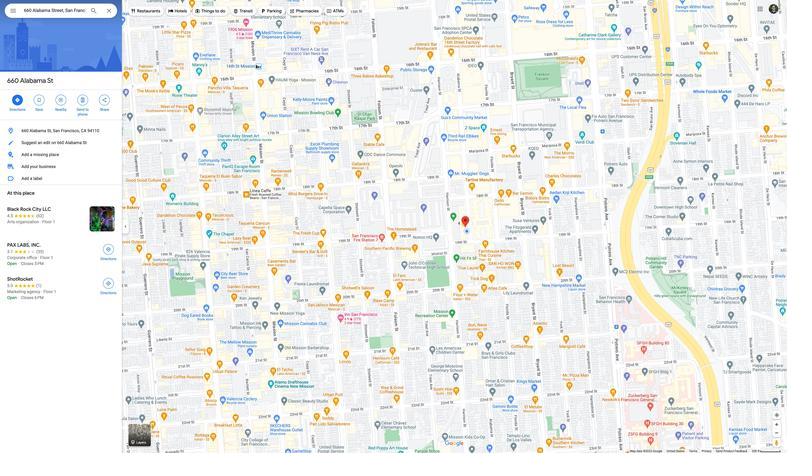 Task type: vqa. For each thing, say whether or not it's contained in the screenshot.


Task type: locate. For each thing, give the bounding box(es) containing it.
open inside marketing agency · floor 1 open ⋅ closes 6 pm
[[7, 296, 17, 301]]

2 directions button from the top
[[97, 277, 120, 296]]

2 vertical spatial 1
[[54, 290, 56, 295]]

privacy button
[[703, 450, 712, 454]]

agency
[[27, 290, 40, 295]]

san
[[53, 128, 60, 133]]

alabama down francisco, at the top left
[[65, 140, 82, 145]]

send up phone
[[77, 108, 85, 112]]

zoom in image
[[775, 423, 780, 427]]

add for add a label
[[22, 176, 29, 181]]

corporate office · floor 1 open ⋅ closes 5 pm
[[7, 256, 53, 266]]

0 vertical spatial directions
[[9, 108, 26, 112]]

2 closes from the top
[[21, 296, 34, 301]]

· for city
[[40, 220, 41, 225]]

send product feedback
[[717, 450, 748, 453]]

⋅ down marketing
[[18, 296, 20, 301]]

2 add from the top
[[22, 164, 29, 169]]

add
[[22, 152, 29, 157], [22, 164, 29, 169], [22, 176, 29, 181]]

1 inside corporate office · floor 1 open ⋅ closes 5 pm
[[51, 256, 53, 260]]

1 open from the top
[[7, 261, 17, 266]]

1 vertical spatial 1
[[51, 256, 53, 260]]

3.1
[[7, 250, 13, 254]]

0 vertical spatial to
[[215, 8, 219, 14]]

a inside the add a missing place button
[[30, 152, 32, 157]]

660 for 660 alabama st, san francisco, ca 94110
[[22, 128, 29, 133]]

st inside button
[[83, 140, 87, 145]]

footer
[[630, 450, 753, 454]]

to inside send to phone
[[86, 108, 89, 112]]

660 right 'on'
[[57, 140, 64, 145]]

at
[[7, 190, 12, 196]]

closes inside corporate office · floor 1 open ⋅ closes 5 pm
[[21, 261, 34, 266]]

1 vertical spatial alabama
[[30, 128, 46, 133]]

0 vertical spatial ⋅
[[18, 261, 20, 266]]

send to phone
[[77, 108, 89, 117]]

⋅ inside corporate office · floor 1 open ⋅ closes 5 pm
[[18, 261, 20, 266]]

2 open from the top
[[7, 296, 17, 301]]

1 vertical spatial closes
[[21, 296, 34, 301]]

1 vertical spatial ⋅
[[18, 296, 20, 301]]

0 vertical spatial 660
[[7, 77, 19, 85]]

1 a from the top
[[30, 152, 32, 157]]

0 vertical spatial send
[[77, 108, 85, 112]]

a
[[30, 152, 32, 157], [30, 176, 32, 181]]

add a label button
[[0, 173, 122, 185]]

add a label
[[22, 176, 42, 181]]

0 horizontal spatial to
[[86, 108, 89, 112]]

0 vertical spatial st
[[47, 77, 53, 85]]

2 vertical spatial add
[[22, 176, 29, 181]]

1 vertical spatial directions button
[[97, 277, 120, 296]]

directions button
[[97, 242, 120, 262], [97, 277, 120, 296]]

atms
[[333, 8, 344, 14]]

2 vertical spatial alabama
[[65, 140, 82, 145]]

94110
[[88, 128, 99, 133]]

2 ⋅ from the top
[[18, 296, 20, 301]]

0 vertical spatial 1
[[53, 220, 55, 225]]

to up phone
[[86, 108, 89, 112]]

1 vertical spatial add
[[22, 164, 29, 169]]

None field
[[24, 7, 86, 14]]

1 closes from the top
[[21, 261, 34, 266]]

660
[[7, 77, 19, 85], [22, 128, 29, 133], [57, 140, 64, 145]]


[[261, 8, 266, 14]]

⋅ down 'corporate'
[[18, 261, 20, 266]]


[[15, 97, 20, 103]]

660 alabama st, san francisco, ca 94110
[[22, 128, 99, 133]]


[[58, 97, 64, 103]]

open
[[7, 261, 17, 266], [7, 296, 17, 301]]

0 vertical spatial floor
[[42, 220, 52, 225]]

1 ⋅ from the top
[[18, 261, 20, 266]]

a left missing
[[30, 152, 32, 157]]

an
[[38, 140, 42, 145]]

660 up suggest
[[22, 128, 29, 133]]

0 vertical spatial ·
[[40, 220, 41, 225]]

1 horizontal spatial st
[[83, 140, 87, 145]]

1 vertical spatial 660
[[22, 128, 29, 133]]

alabama for st
[[20, 77, 46, 85]]

· up the 6 pm
[[41, 290, 42, 295]]

5.0
[[7, 284, 13, 289]]

0 horizontal spatial send
[[77, 108, 85, 112]]

1 horizontal spatial 660
[[22, 128, 29, 133]]

send inside send to phone
[[77, 108, 85, 112]]

0 vertical spatial place
[[49, 152, 59, 157]]

0 horizontal spatial st
[[47, 77, 53, 85]]

floor up the 6 pm
[[43, 290, 53, 295]]

directions down directions image
[[100, 257, 117, 261]]

660 up 
[[7, 77, 19, 85]]

nearby
[[55, 108, 67, 112]]

edit
[[43, 140, 50, 145]]

send
[[77, 108, 85, 112], [717, 450, 723, 453]]

data
[[637, 450, 643, 453]]

add down suggest
[[22, 152, 29, 157]]

open down 'corporate'
[[7, 261, 17, 266]]

send inside send product feedback button
[[717, 450, 723, 453]]

closes down office
[[21, 261, 34, 266]]

closes
[[21, 261, 34, 266], [21, 296, 34, 301]]

none field inside "660 alabama street, san francisco, ca" field
[[24, 7, 86, 14]]

1 for inc.
[[51, 256, 53, 260]]


[[327, 8, 332, 14]]

2 vertical spatial 660
[[57, 140, 64, 145]]

1 vertical spatial floor
[[40, 256, 50, 260]]

· inside corporate office · floor 1 open ⋅ closes 5 pm
[[38, 256, 39, 260]]

floor inside corporate office · floor 1 open ⋅ closes 5 pm
[[40, 256, 50, 260]]

0 horizontal spatial 660
[[7, 77, 19, 85]]

alabama
[[20, 77, 46, 85], [30, 128, 46, 133], [65, 140, 82, 145]]

floor down (62)
[[42, 220, 52, 225]]

1 add from the top
[[22, 152, 29, 157]]

 restaurants
[[131, 8, 160, 14]]

⋅
[[18, 261, 20, 266], [18, 296, 20, 301]]

· up the 5 pm
[[38, 256, 39, 260]]

marketing agency · floor 1 open ⋅ closes 6 pm
[[7, 290, 56, 301]]

closes inside marketing agency · floor 1 open ⋅ closes 6 pm
[[21, 296, 34, 301]]

2 vertical spatial ·
[[41, 290, 42, 295]]

1 vertical spatial to
[[86, 108, 89, 112]]

2 vertical spatial floor
[[43, 290, 53, 295]]

1 horizontal spatial send
[[717, 450, 723, 453]]

st down ca
[[83, 140, 87, 145]]

a inside the add a label button
[[30, 176, 32, 181]]

place
[[49, 152, 59, 157], [23, 190, 35, 196]]

1 horizontal spatial place
[[49, 152, 59, 157]]

1 vertical spatial send
[[717, 450, 723, 453]]

1 vertical spatial directions
[[100, 257, 117, 261]]

0 vertical spatial closes
[[21, 261, 34, 266]]

0 vertical spatial directions button
[[97, 242, 120, 262]]

send left product
[[717, 450, 723, 453]]

5 pm
[[35, 261, 44, 266]]

suggest an edit on 660 alabama st button
[[0, 137, 122, 149]]

directions for pax labs, inc.
[[100, 257, 117, 261]]

to inside  things to do
[[215, 8, 219, 14]]

open down marketing
[[7, 296, 17, 301]]

city
[[32, 206, 41, 213]]

directions button for shotrocket
[[97, 277, 120, 296]]

alabama up 
[[20, 77, 46, 85]]

0 vertical spatial add
[[22, 152, 29, 157]]

alabama left 'st,'
[[30, 128, 46, 133]]

⋅ inside marketing agency · floor 1 open ⋅ closes 6 pm
[[18, 296, 20, 301]]

business
[[39, 164, 56, 169]]

1 vertical spatial open
[[7, 296, 17, 301]]

llc
[[43, 206, 51, 213]]

2 horizontal spatial 660
[[57, 140, 64, 145]]

to left "do"
[[215, 8, 219, 14]]

st up the "actions for 660 alabama st" region
[[47, 77, 53, 85]]

0 vertical spatial alabama
[[20, 77, 46, 85]]

closes for shotrocket
[[21, 296, 34, 301]]

terms button
[[690, 450, 698, 454]]


[[131, 8, 136, 14]]

zoom out image
[[775, 431, 780, 436]]

 transit
[[233, 8, 253, 14]]

3 add from the top
[[22, 176, 29, 181]]

place down the suggest an edit on 660 alabama st at left top
[[49, 152, 59, 157]]

0 horizontal spatial place
[[23, 190, 35, 196]]

 things to do
[[195, 8, 226, 14]]

add left "your"
[[22, 164, 29, 169]]

directions button for pax labs, inc.
[[97, 242, 120, 262]]

open inside corporate office · floor 1 open ⋅ closes 5 pm
[[7, 261, 17, 266]]

 hotels
[[168, 8, 187, 14]]

1 directions button from the top
[[97, 242, 120, 262]]

· down (62)
[[40, 220, 41, 225]]

1 vertical spatial a
[[30, 176, 32, 181]]

directions down 
[[9, 108, 26, 112]]

1 vertical spatial st
[[83, 140, 87, 145]]

office
[[27, 256, 37, 260]]

 search field
[[5, 4, 117, 19]]


[[37, 97, 42, 103]]

a left label
[[30, 176, 32, 181]]

0 vertical spatial a
[[30, 152, 32, 157]]

francisco,
[[61, 128, 80, 133]]

2 a from the top
[[30, 176, 32, 181]]

· for inc.
[[38, 256, 39, 260]]

floor down (35)
[[40, 256, 50, 260]]

add for add a missing place
[[22, 152, 29, 157]]

directions down directions icon
[[100, 291, 117, 295]]

closes down agency
[[21, 296, 34, 301]]

0 vertical spatial open
[[7, 261, 17, 266]]

corporate
[[7, 256, 26, 260]]

footer inside the google maps element
[[630, 450, 753, 454]]

google account: teddy rothschild  
(teddy@adept.ai) image
[[770, 4, 779, 14]]

parking
[[267, 8, 282, 14]]

add left label
[[22, 176, 29, 181]]

directions image
[[106, 281, 111, 286]]

5.0 stars 1 reviews image
[[7, 283, 42, 289]]

directions for shotrocket
[[100, 291, 117, 295]]

place right this
[[23, 190, 35, 196]]

st
[[47, 77, 53, 85], [83, 140, 87, 145]]

1 vertical spatial ·
[[38, 256, 39, 260]]

 pharmacies
[[290, 8, 319, 14]]


[[80, 97, 85, 103]]

floor inside marketing agency · floor 1 open ⋅ closes 6 pm
[[43, 290, 53, 295]]

footer containing map data ©2023 google
[[630, 450, 753, 454]]

1 horizontal spatial to
[[215, 8, 219, 14]]

·
[[40, 220, 41, 225], [38, 256, 39, 260], [41, 290, 42, 295]]

2 vertical spatial directions
[[100, 291, 117, 295]]

transit
[[240, 8, 253, 14]]



Task type: describe. For each thing, give the bounding box(es) containing it.
pharmacies
[[296, 8, 319, 14]]

alabama for st,
[[30, 128, 46, 133]]

(35)
[[36, 250, 44, 254]]


[[10, 6, 17, 15]]

things
[[202, 8, 214, 14]]

floor for city
[[42, 220, 52, 225]]

rock
[[20, 206, 31, 213]]

send for send to phone
[[77, 108, 85, 112]]

add your business link
[[0, 161, 122, 173]]

missing
[[33, 152, 48, 157]]

google maps element
[[0, 0, 788, 454]]

show your location image
[[775, 413, 780, 418]]

3.1 stars 35 reviews image
[[7, 249, 44, 255]]

restaurants
[[137, 8, 160, 14]]

(62)
[[36, 214, 44, 219]]

arts organization · floor 1
[[7, 220, 55, 225]]

collapse side panel image
[[122, 224, 129, 230]]

at this place
[[7, 190, 35, 196]]

place inside button
[[49, 152, 59, 157]]

6 pm
[[35, 296, 44, 301]]

black
[[7, 206, 19, 213]]

floor for inc.
[[40, 256, 50, 260]]


[[102, 97, 107, 103]]

suggest an edit on 660 alabama st
[[22, 140, 87, 145]]

open for pax labs, inc.
[[7, 261, 17, 266]]

⋅ for shotrocket
[[18, 296, 20, 301]]

google
[[654, 450, 663, 453]]

©2023
[[644, 450, 653, 453]]

map
[[630, 450, 636, 453]]

your
[[30, 164, 38, 169]]

a for label
[[30, 176, 32, 181]]

660 Alabama Street, San Francisco, CA field
[[5, 4, 117, 18]]

closes for pax labs, inc.
[[21, 261, 34, 266]]

united states
[[667, 450, 685, 453]]

660 for 660 alabama st
[[7, 77, 19, 85]]

product
[[724, 450, 735, 453]]


[[290, 8, 295, 14]]

1 vertical spatial place
[[23, 190, 35, 196]]

1 inside marketing agency · floor 1 open ⋅ closes 6 pm
[[54, 290, 56, 295]]

660 alabama st main content
[[0, 0, 122, 454]]

show street view coverage image
[[773, 439, 782, 448]]

share
[[100, 108, 109, 112]]

suggest
[[22, 140, 37, 145]]

200 ft button
[[753, 450, 782, 453]]

add your business
[[22, 164, 56, 169]]

shotrocket
[[7, 276, 33, 283]]

1 for city
[[53, 220, 55, 225]]

a for missing
[[30, 152, 32, 157]]

black rock city llc
[[7, 206, 51, 213]]

label
[[33, 176, 42, 181]]

save
[[35, 108, 43, 112]]

200
[[753, 450, 758, 453]]

4.5
[[7, 214, 13, 219]]

marketing
[[7, 290, 26, 295]]

 button
[[5, 4, 22, 19]]

privacy
[[703, 450, 712, 453]]

⋅ for pax labs, inc.
[[18, 261, 20, 266]]

states
[[677, 450, 685, 453]]

 parking
[[261, 8, 282, 14]]

actions for 660 alabama st region
[[0, 90, 122, 120]]

arts
[[7, 220, 15, 225]]

directions inside the "actions for 660 alabama st" region
[[9, 108, 26, 112]]

united
[[667, 450, 676, 453]]

4.5 stars 62 reviews image
[[7, 213, 44, 219]]

on
[[51, 140, 56, 145]]

ca
[[81, 128, 87, 133]]

this
[[13, 190, 22, 196]]

add a missing place button
[[0, 149, 122, 161]]

200 ft
[[753, 450, 761, 453]]

660 alabama st
[[7, 77, 53, 85]]

organization
[[16, 220, 39, 225]]

open for shotrocket
[[7, 296, 17, 301]]

terms
[[690, 450, 698, 453]]

add a missing place
[[22, 152, 59, 157]]

(1)
[[36, 284, 42, 289]]

· inside marketing agency · floor 1 open ⋅ closes 6 pm
[[41, 290, 42, 295]]


[[168, 8, 174, 14]]

feedback
[[735, 450, 748, 453]]

pax labs, inc.
[[7, 242, 41, 248]]

add for add your business
[[22, 164, 29, 169]]

ft
[[759, 450, 761, 453]]

pax
[[7, 242, 16, 248]]


[[195, 8, 200, 14]]

 atms
[[327, 8, 344, 14]]

send product feedback button
[[717, 450, 748, 454]]

directions image
[[106, 247, 111, 252]]

st,
[[47, 128, 52, 133]]

660 alabama st, san francisco, ca 94110 button
[[0, 125, 122, 137]]

layers
[[137, 441, 146, 445]]

send for send product feedback
[[717, 450, 723, 453]]

labs,
[[17, 242, 30, 248]]


[[233, 8, 239, 14]]

do
[[220, 8, 226, 14]]

hotels
[[175, 8, 187, 14]]



